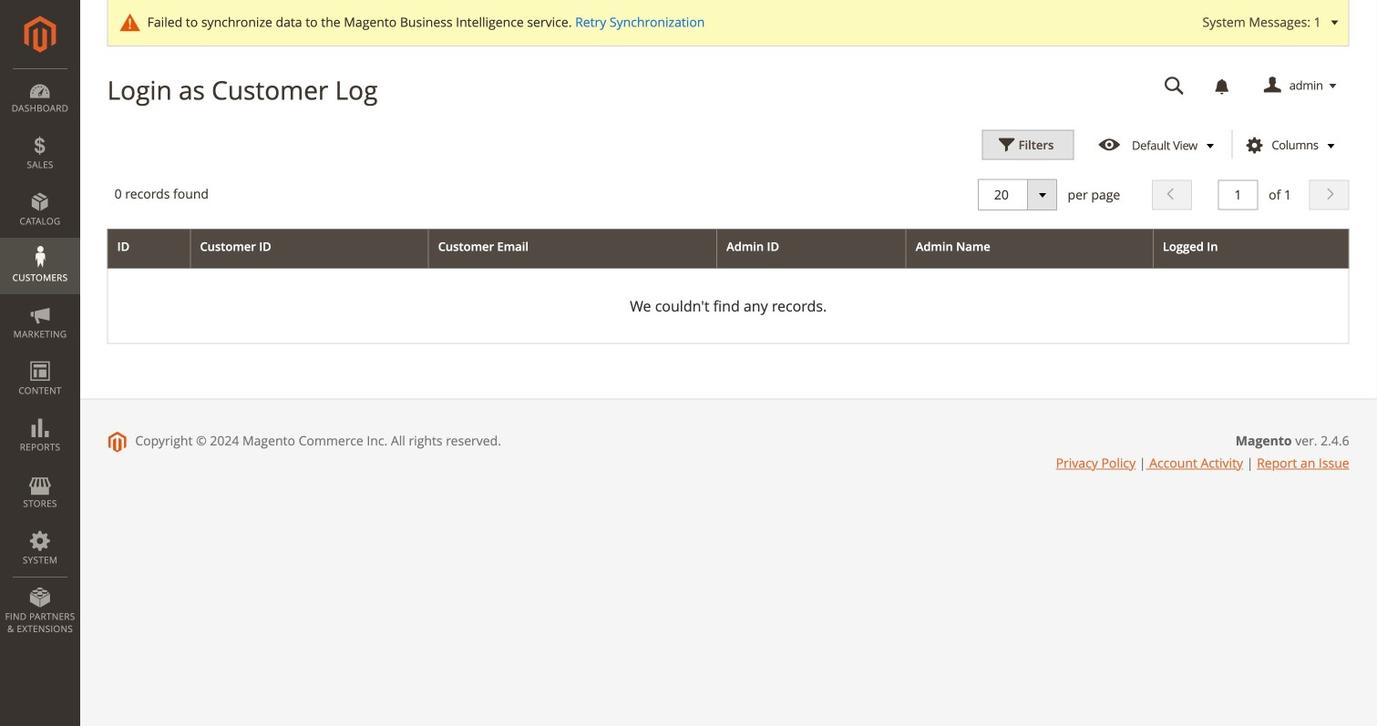 Task type: locate. For each thing, give the bounding box(es) containing it.
None number field
[[1218, 180, 1258, 210]]

None text field
[[992, 186, 1047, 204]]

menu bar
[[0, 68, 80, 645]]

magento admin panel image
[[24, 15, 56, 53]]

None text field
[[1152, 70, 1197, 102]]



